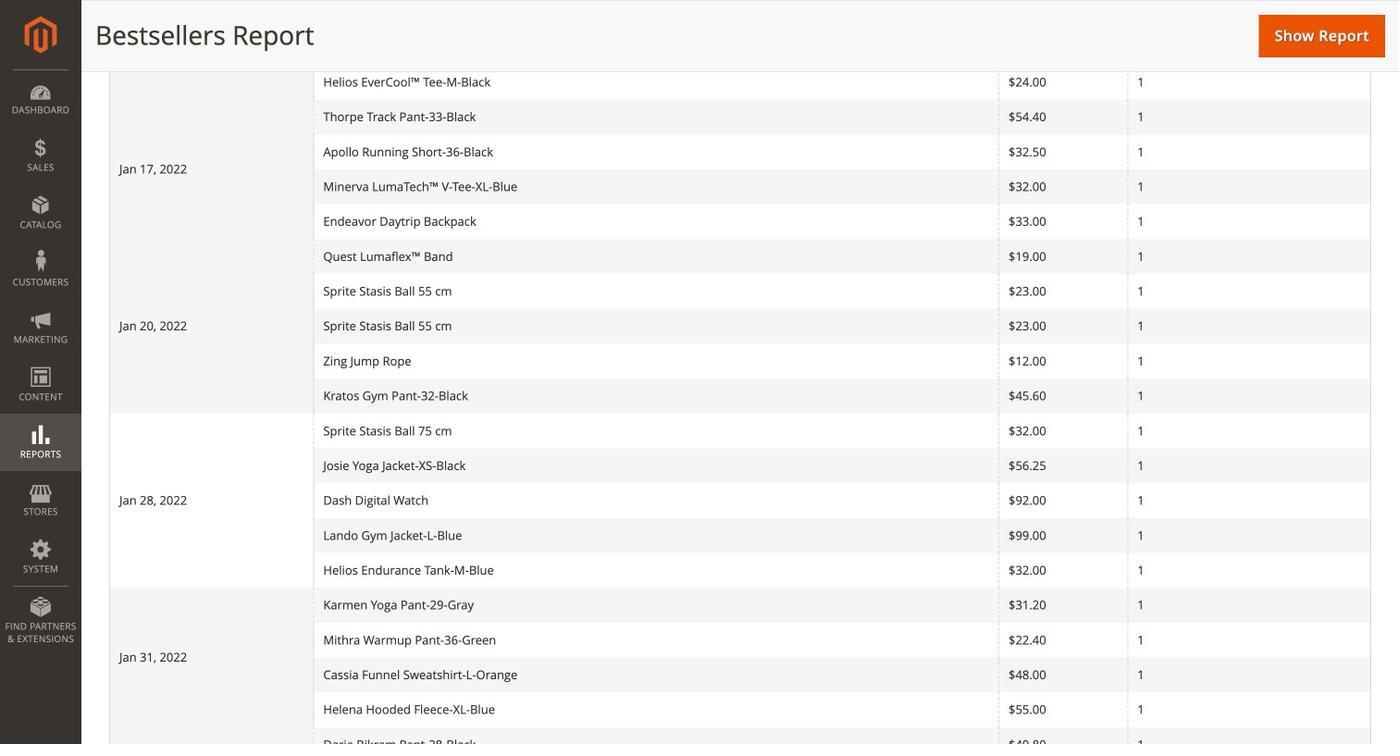 Task type: vqa. For each thing, say whether or not it's contained in the screenshot.
text box
no



Task type: locate. For each thing, give the bounding box(es) containing it.
magento admin panel image
[[25, 16, 57, 54]]

menu bar
[[0, 69, 81, 655]]



